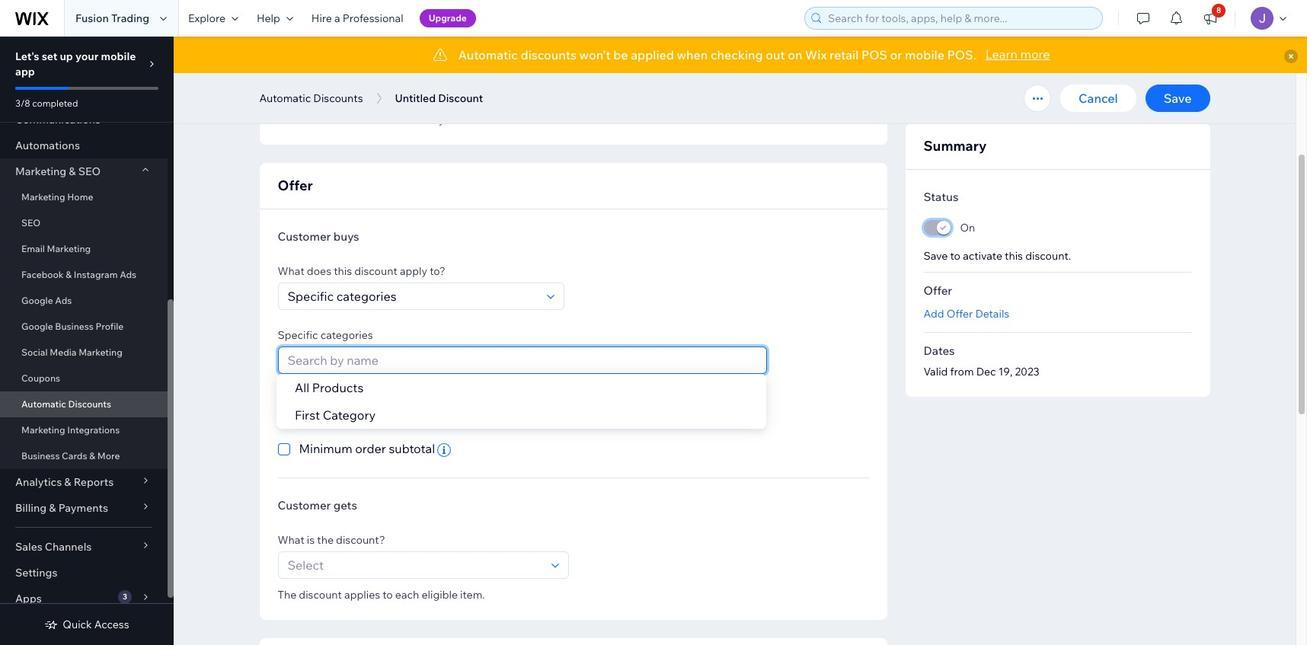 Task type: vqa. For each thing, say whether or not it's contained in the screenshot.
Store
no



Task type: describe. For each thing, give the bounding box(es) containing it.
3/8
[[15, 98, 30, 109]]

automations link
[[0, 133, 168, 159]]

google business profile link
[[0, 314, 168, 340]]

retail
[[830, 47, 859, 62]]

site.
[[464, 113, 484, 127]]

marketing home
[[21, 191, 93, 203]]

google for google business profile
[[21, 321, 53, 332]]

what for what is the discount?
[[278, 534, 305, 547]]

home
[[67, 191, 93, 203]]

email
[[21, 243, 45, 255]]

see
[[353, 113, 371, 127]]

quick
[[63, 618, 92, 632]]

8 button
[[1194, 0, 1228, 37]]

all products
[[295, 380, 364, 396]]

& for payments
[[49, 501, 56, 515]]

products
[[312, 380, 364, 396]]

marketing for &
[[15, 165, 66, 178]]

dates
[[924, 344, 955, 358]]

automatic discounts for automatic discounts link
[[21, 399, 111, 410]]

& for seo
[[69, 165, 76, 178]]

apps
[[15, 592, 42, 606]]

the
[[278, 588, 297, 602]]

analytics
[[15, 476, 62, 489]]

minimum for minimum order subtotal
[[299, 441, 353, 457]]

add
[[924, 307, 945, 321]]

are
[[278, 392, 295, 406]]

coupons
[[21, 373, 60, 384]]

email marketing
[[21, 243, 91, 255]]

settings link
[[0, 560, 168, 586]]

0 horizontal spatial seo
[[21, 217, 41, 229]]

sales
[[15, 540, 42, 554]]

1 vertical spatial on
[[424, 113, 437, 127]]

fusion
[[75, 11, 109, 25]]

apply
[[400, 264, 428, 278]]

1 horizontal spatial your
[[439, 113, 461, 127]]

automatic for automatic discounts link
[[21, 399, 66, 410]]

business cards & more link
[[0, 444, 168, 469]]

name
[[394, 113, 422, 127]]

pos
[[862, 47, 888, 62]]

marketing for integrations
[[21, 424, 65, 436]]

up
[[60, 50, 73, 63]]

& for reports
[[64, 476, 71, 489]]

customer for customer gets
[[278, 499, 331, 513]]

quick access button
[[44, 618, 129, 632]]

valid
[[924, 365, 948, 379]]

sidebar element
[[0, 0, 174, 646]]

item.
[[460, 588, 485, 602]]

mobile inside alert
[[905, 47, 945, 62]]

requirements?
[[346, 392, 419, 406]]

2 vertical spatial offer
[[947, 307, 973, 321]]

more
[[97, 450, 120, 462]]

out
[[766, 47, 785, 62]]

upgrade
[[429, 12, 467, 24]]

set
[[42, 50, 57, 63]]

automatic discounts won't be applied when checking out on wix retail pos or mobile pos.
[[458, 47, 977, 62]]

Search for tools, apps, help & more... field
[[824, 8, 1098, 29]]

automatic discounts for the automatic discounts 'button'
[[259, 91, 363, 105]]

facebook & instagram ads
[[21, 269, 137, 280]]

Minimum quantity of items checkbox
[[278, 411, 469, 431]]

first category
[[295, 408, 376, 423]]

discounts for automatic discounts link
[[68, 399, 111, 410]]

e.g., Summer Sale field
[[283, 77, 564, 103]]

hire
[[312, 11, 332, 25]]

automatic discounts link
[[0, 392, 168, 418]]

discounts
[[521, 47, 577, 62]]

marketing & seo
[[15, 165, 101, 178]]

eligible
[[422, 588, 458, 602]]

let's
[[15, 50, 39, 63]]

to?
[[430, 264, 446, 278]]

checking
[[711, 47, 763, 62]]

marketing down profile
[[79, 347, 122, 358]]

seo inside dropdown button
[[78, 165, 101, 178]]

dates valid from dec 19, 2023
[[924, 344, 1040, 379]]

items
[[420, 412, 451, 428]]

save for save to activate this discount.
[[924, 249, 948, 263]]

3
[[123, 592, 127, 602]]

status
[[924, 190, 959, 204]]

cards
[[62, 450, 87, 462]]

communications button
[[0, 107, 168, 133]]

save button
[[1146, 85, 1211, 112]]

marketing for home
[[21, 191, 65, 203]]

what for what does this discount apply to?
[[278, 264, 305, 278]]

seo link
[[0, 210, 168, 236]]

Minimum order subtotal checkbox
[[278, 440, 454, 460]]

on
[[961, 221, 976, 235]]

help
[[257, 11, 280, 25]]

& for instagram
[[66, 269, 72, 280]]

applies
[[345, 588, 380, 602]]

this for see
[[373, 113, 391, 127]]

automations
[[15, 139, 80, 152]]

let's set up your mobile app
[[15, 50, 136, 78]]

subtotal
[[389, 441, 435, 457]]

0 vertical spatial automatic
[[458, 47, 518, 62]]

customer buys
[[278, 229, 359, 244]]

hire a professional
[[312, 11, 404, 25]]

dec
[[977, 365, 996, 379]]

3/8 completed
[[15, 98, 78, 109]]

the
[[317, 534, 334, 547]]

gets
[[334, 499, 357, 513]]

details
[[976, 307, 1010, 321]]



Task type: locate. For each thing, give the bounding box(es) containing it.
channels
[[45, 540, 92, 554]]

integrations
[[67, 424, 120, 436]]

wix
[[806, 47, 827, 62]]

business
[[55, 321, 94, 332], [21, 450, 60, 462]]

1 horizontal spatial to
[[951, 249, 961, 263]]

email marketing link
[[0, 236, 168, 262]]

offer up customer buys
[[278, 177, 313, 194]]

1 vertical spatial offer
[[924, 284, 953, 298]]

is
[[307, 534, 315, 547]]

0 horizontal spatial automatic
[[21, 399, 66, 410]]

1 horizontal spatial seo
[[78, 165, 101, 178]]

what left is
[[278, 534, 305, 547]]

& left more
[[89, 450, 95, 462]]

there
[[298, 392, 324, 406]]

1 vertical spatial this
[[1005, 249, 1024, 263]]

& up home at the left of the page
[[69, 165, 76, 178]]

automatic up customers
[[259, 91, 311, 105]]

discounts for the automatic discounts 'button'
[[313, 91, 363, 105]]

media
[[50, 347, 77, 358]]

customer gets
[[278, 499, 357, 513]]

0 vertical spatial google
[[21, 295, 53, 306]]

select field down apply
[[283, 284, 542, 309]]

facebook
[[21, 269, 64, 280]]

1 customer from the top
[[278, 229, 331, 244]]

1 vertical spatial save
[[924, 249, 948, 263]]

this right the 'see' on the top left of the page
[[373, 113, 391, 127]]

trading
[[111, 11, 149, 25]]

on right the out
[[788, 47, 803, 62]]

1 vertical spatial minimum
[[299, 441, 353, 457]]

help button
[[248, 0, 302, 37]]

0 vertical spatial select field
[[283, 284, 542, 309]]

coupons link
[[0, 366, 168, 392]]

0 horizontal spatial on
[[424, 113, 437, 127]]

1 horizontal spatial mobile
[[905, 47, 945, 62]]

to
[[951, 249, 961, 263], [383, 588, 393, 602]]

0 vertical spatial ads
[[120, 269, 137, 280]]

1 horizontal spatial discount
[[355, 264, 398, 278]]

this right does
[[334, 264, 352, 278]]

0 horizontal spatial save
[[924, 249, 948, 263]]

google up social
[[21, 321, 53, 332]]

automatic inside the sidebar element
[[21, 399, 66, 410]]

& right billing in the left bottom of the page
[[49, 501, 56, 515]]

mobile down fusion trading
[[101, 50, 136, 63]]

1 vertical spatial to
[[383, 588, 393, 602]]

on inside alert
[[788, 47, 803, 62]]

google down facebook
[[21, 295, 53, 306]]

1 vertical spatial business
[[21, 450, 60, 462]]

save for save
[[1164, 91, 1192, 106]]

automatic up discount
[[458, 47, 518, 62]]

0 horizontal spatial your
[[75, 50, 99, 63]]

minimum order subtotal
[[299, 441, 435, 457]]

add offer details button
[[924, 307, 1010, 321]]

1 vertical spatial seo
[[21, 217, 41, 229]]

discounts inside 'button'
[[313, 91, 363, 105]]

marketing integrations link
[[0, 418, 168, 444]]

minimum
[[299, 412, 353, 428], [299, 441, 353, 457]]

mobile right or
[[905, 47, 945, 62]]

1 horizontal spatial save
[[1164, 91, 1192, 106]]

google business profile
[[21, 321, 124, 332]]

fusion trading
[[75, 11, 149, 25]]

2 vertical spatial automatic
[[21, 399, 66, 410]]

when
[[677, 47, 708, 62]]

1 horizontal spatial discounts
[[313, 91, 363, 105]]

google ads link
[[0, 288, 168, 314]]

minimum for minimum quantity of items
[[299, 412, 353, 428]]

save inside "button"
[[1164, 91, 1192, 106]]

0 vertical spatial automatic discounts
[[259, 91, 363, 105]]

seo down automations link
[[78, 165, 101, 178]]

settings
[[15, 566, 57, 580]]

quick access
[[63, 618, 129, 632]]

first
[[295, 408, 320, 423]]

app
[[15, 65, 35, 78]]

select field for discount?
[[283, 553, 547, 579]]

analytics & reports
[[15, 476, 114, 489]]

0 vertical spatial this
[[373, 113, 391, 127]]

1 vertical spatial discounts
[[68, 399, 111, 410]]

1 vertical spatial your
[[439, 113, 461, 127]]

the discount applies to each eligible item.
[[278, 588, 485, 602]]

1 horizontal spatial on
[[788, 47, 803, 62]]

instagram
[[74, 269, 118, 280]]

automatic for the automatic discounts 'button'
[[259, 91, 311, 105]]

1 vertical spatial what
[[278, 534, 305, 547]]

marketing down automations
[[15, 165, 66, 178]]

sales channels button
[[0, 534, 168, 560]]

customer for customer buys
[[278, 229, 331, 244]]

& right facebook
[[66, 269, 72, 280]]

& left reports
[[64, 476, 71, 489]]

0 horizontal spatial automatic discounts
[[21, 399, 111, 410]]

2 minimum from the top
[[299, 441, 353, 457]]

discounts up will
[[313, 91, 363, 105]]

0 vertical spatial seo
[[78, 165, 101, 178]]

category
[[323, 408, 376, 423]]

2023
[[1015, 365, 1040, 379]]

activate
[[963, 249, 1003, 263]]

social media marketing
[[21, 347, 122, 358]]

1 vertical spatial automatic discounts
[[21, 399, 111, 410]]

0 horizontal spatial to
[[383, 588, 393, 602]]

0 horizontal spatial mobile
[[101, 50, 136, 63]]

1 horizontal spatial automatic
[[259, 91, 311, 105]]

specific categories
[[278, 328, 373, 342]]

0 horizontal spatial this
[[334, 264, 352, 278]]

payments
[[58, 501, 108, 515]]

automatic discounts up marketing integrations
[[21, 399, 111, 410]]

& inside facebook & instagram ads link
[[66, 269, 72, 280]]

Search by name field
[[283, 348, 762, 373]]

& inside the analytics & reports dropdown button
[[64, 476, 71, 489]]

cancel
[[1079, 91, 1118, 106]]

2 google from the top
[[21, 321, 53, 332]]

1 horizontal spatial ads
[[120, 269, 137, 280]]

marketing inside dropdown button
[[15, 165, 66, 178]]

what does this discount apply to?
[[278, 264, 446, 278]]

select field up each
[[283, 553, 547, 579]]

to left activate
[[951, 249, 961, 263]]

a
[[335, 11, 340, 25]]

your left site.
[[439, 113, 461, 127]]

0 horizontal spatial ads
[[55, 295, 72, 306]]

discount.
[[1026, 249, 1072, 263]]

discounts up integrations
[[68, 399, 111, 410]]

automatic inside 'button'
[[259, 91, 311, 105]]

each
[[395, 588, 419, 602]]

facebook & instagram ads link
[[0, 262, 168, 288]]

2 customer from the top
[[278, 499, 331, 513]]

hire a professional link
[[302, 0, 413, 37]]

discounts inside the sidebar element
[[68, 399, 111, 410]]

ads right instagram
[[120, 269, 137, 280]]

alert
[[174, 37, 1308, 73]]

on right name
[[424, 113, 437, 127]]

marketing home link
[[0, 184, 168, 210]]

automatic discounts
[[259, 91, 363, 105], [21, 399, 111, 410]]

19,
[[999, 365, 1013, 379]]

completed
[[32, 98, 78, 109]]

marketing up the business cards & more
[[21, 424, 65, 436]]

customer up is
[[278, 499, 331, 513]]

1 vertical spatial google
[[21, 321, 53, 332]]

professional
[[343, 11, 404, 25]]

0 vertical spatial save
[[1164, 91, 1192, 106]]

& inside billing & payments popup button
[[49, 501, 56, 515]]

billing & payments button
[[0, 495, 168, 521]]

automatic discounts up customers
[[259, 91, 363, 105]]

google for google ads
[[21, 295, 53, 306]]

untitled discount
[[395, 91, 483, 105]]

1 horizontal spatial this
[[373, 113, 391, 127]]

upgrade button
[[420, 9, 476, 27]]

1 vertical spatial customer
[[278, 499, 331, 513]]

1 select field from the top
[[283, 284, 542, 309]]

automatic down coupons
[[21, 399, 66, 410]]

1 google from the top
[[21, 295, 53, 306]]

discount?
[[336, 534, 385, 547]]

minimum inside checkbox
[[299, 412, 353, 428]]

0 vertical spatial minimum
[[299, 412, 353, 428]]

2 horizontal spatial this
[[1005, 249, 1024, 263]]

or
[[891, 47, 903, 62]]

0 vertical spatial discounts
[[313, 91, 363, 105]]

billing
[[15, 501, 47, 515]]

explore
[[188, 11, 226, 25]]

2 vertical spatial this
[[334, 264, 352, 278]]

0 vertical spatial what
[[278, 264, 305, 278]]

marketing down marketing & seo
[[21, 191, 65, 203]]

ads up google business profile
[[55, 295, 72, 306]]

seo up the email
[[21, 217, 41, 229]]

communications
[[15, 113, 101, 127]]

& inside marketing & seo dropdown button
[[69, 165, 76, 178]]

minimum down any
[[299, 412, 353, 428]]

1 horizontal spatial automatic discounts
[[259, 91, 363, 105]]

billing & payments
[[15, 501, 108, 515]]

discount right 'the'
[[299, 588, 342, 602]]

0 vertical spatial on
[[788, 47, 803, 62]]

access
[[94, 618, 129, 632]]

1 vertical spatial select field
[[283, 553, 547, 579]]

customers
[[278, 113, 332, 127]]

automatic discounts inside 'button'
[[259, 91, 363, 105]]

this for activate
[[1005, 249, 1024, 263]]

are there any requirements?
[[278, 392, 419, 406]]

business up the "social media marketing"
[[55, 321, 94, 332]]

1 minimum from the top
[[299, 412, 353, 428]]

&
[[69, 165, 76, 178], [66, 269, 72, 280], [89, 450, 95, 462], [64, 476, 71, 489], [49, 501, 56, 515]]

this right activate
[[1005, 249, 1024, 263]]

automatic discounts inside automatic discounts link
[[21, 399, 111, 410]]

google ads
[[21, 295, 72, 306]]

your right up
[[75, 50, 99, 63]]

offer up the add on the right
[[924, 284, 953, 298]]

reports
[[74, 476, 114, 489]]

2 what from the top
[[278, 534, 305, 547]]

customer up does
[[278, 229, 331, 244]]

& inside business cards & more link
[[89, 450, 95, 462]]

0 vertical spatial customer
[[278, 229, 331, 244]]

1 what from the top
[[278, 264, 305, 278]]

Select field
[[283, 284, 542, 309], [283, 553, 547, 579]]

automatic
[[458, 47, 518, 62], [259, 91, 311, 105], [21, 399, 66, 410]]

marketing & seo button
[[0, 159, 168, 184]]

to left each
[[383, 588, 393, 602]]

0 vertical spatial your
[[75, 50, 99, 63]]

minimum inside option
[[299, 441, 353, 457]]

what left does
[[278, 264, 305, 278]]

business up analytics
[[21, 450, 60, 462]]

1 vertical spatial automatic
[[259, 91, 311, 105]]

0 vertical spatial offer
[[278, 177, 313, 194]]

be
[[614, 47, 628, 62]]

ads inside "link"
[[55, 295, 72, 306]]

social
[[21, 347, 48, 358]]

discount left apply
[[355, 264, 398, 278]]

what
[[278, 264, 305, 278], [278, 534, 305, 547]]

0 vertical spatial discount
[[355, 264, 398, 278]]

learn
[[986, 46, 1018, 62]]

mobile inside the let's set up your mobile app
[[101, 50, 136, 63]]

order
[[355, 441, 386, 457]]

google inside "link"
[[21, 295, 53, 306]]

select field for discount
[[283, 284, 542, 309]]

applied
[[631, 47, 674, 62]]

1 vertical spatial discount
[[299, 588, 342, 602]]

your inside the let's set up your mobile app
[[75, 50, 99, 63]]

0 vertical spatial business
[[55, 321, 94, 332]]

8
[[1217, 5, 1222, 15]]

0 horizontal spatial discounts
[[68, 399, 111, 410]]

of
[[405, 412, 417, 428]]

alert containing learn more
[[174, 37, 1308, 73]]

1 vertical spatial ads
[[55, 295, 72, 306]]

marketing up facebook & instagram ads
[[47, 243, 91, 255]]

specific
[[278, 328, 318, 342]]

offer right the add on the right
[[947, 307, 973, 321]]

minimum down first category
[[299, 441, 353, 457]]

0 vertical spatial to
[[951, 249, 961, 263]]

2 select field from the top
[[283, 553, 547, 579]]

2 horizontal spatial automatic
[[458, 47, 518, 62]]

0 horizontal spatial discount
[[299, 588, 342, 602]]



